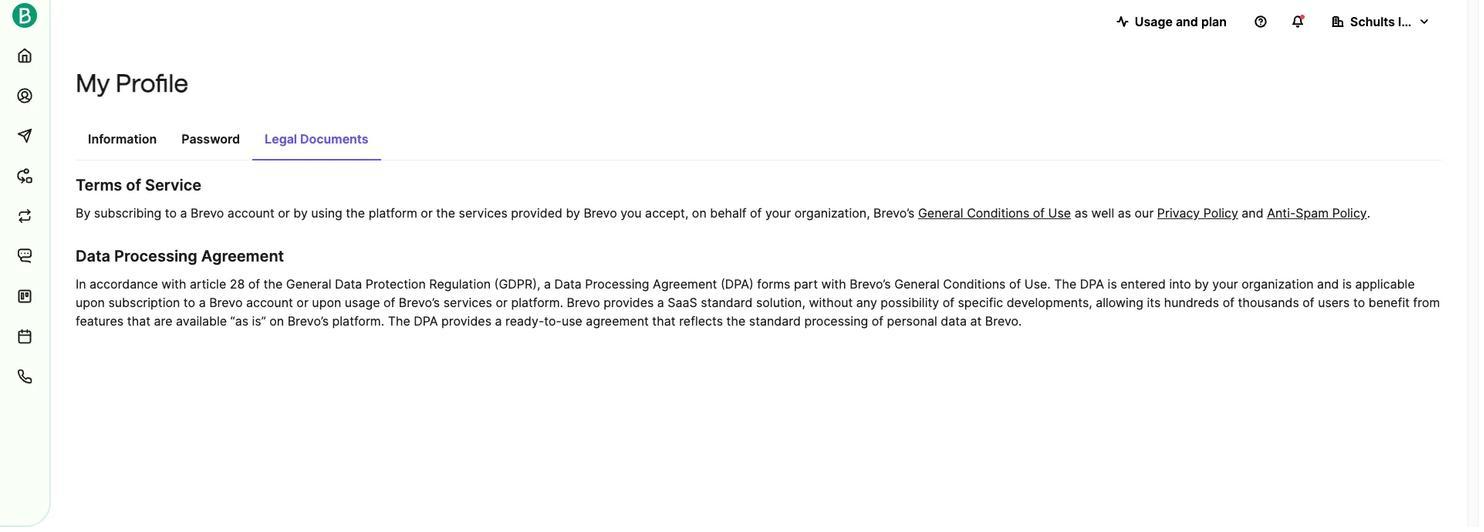 Task type: locate. For each thing, give the bounding box(es) containing it.
the
[[1055, 276, 1077, 292], [388, 313, 410, 329]]

0 horizontal spatial and
[[1176, 14, 1199, 29]]

without
[[809, 295, 853, 310]]

1 horizontal spatial dpa
[[1081, 276, 1105, 292]]

solution,
[[756, 295, 806, 310]]

conditions up specific
[[944, 276, 1006, 292]]

2 as from the left
[[1118, 205, 1132, 221]]

brevo's down the protection
[[399, 295, 440, 310]]

processing up "accordance"
[[114, 247, 197, 266]]

1 vertical spatial your
[[1213, 276, 1239, 292]]

1 policy from the left
[[1204, 205, 1239, 221]]

1 horizontal spatial processing
[[585, 276, 650, 292]]

inc
[[1399, 14, 1417, 29]]

of right hundreds in the right of the page
[[1223, 295, 1235, 310]]

allowing
[[1096, 295, 1144, 310]]

by right provided
[[566, 205, 580, 221]]

0 horizontal spatial on
[[270, 313, 284, 329]]

1 horizontal spatial policy
[[1333, 205, 1368, 221]]

of left use.
[[1010, 276, 1021, 292]]

0 horizontal spatial with
[[162, 276, 186, 292]]

data up in
[[76, 247, 110, 266]]

1 horizontal spatial by
[[566, 205, 580, 221]]

1 as from the left
[[1075, 205, 1088, 221]]

services
[[459, 205, 508, 221], [444, 295, 492, 310]]

upon
[[76, 295, 105, 310], [312, 295, 341, 310]]

1 vertical spatial conditions
[[944, 276, 1006, 292]]

as left our on the right of page
[[1118, 205, 1132, 221]]

1 horizontal spatial is
[[1343, 276, 1352, 292]]

upon up features
[[76, 295, 105, 310]]

brevo down service
[[191, 205, 224, 221]]

0 vertical spatial platform.
[[511, 295, 564, 310]]

the down the protection
[[388, 313, 410, 329]]

provides
[[604, 295, 654, 310], [442, 313, 492, 329]]

use
[[1049, 205, 1072, 221]]

0 horizontal spatial dpa
[[414, 313, 438, 329]]

well
[[1092, 205, 1115, 221]]

brevo's
[[874, 205, 915, 221], [850, 276, 891, 292], [399, 295, 440, 310], [288, 313, 329, 329]]

1 vertical spatial the
[[388, 313, 410, 329]]

using
[[311, 205, 343, 221]]

provides up agreement
[[604, 295, 654, 310]]

data
[[941, 313, 967, 329]]

standard down (dpa)
[[701, 295, 753, 310]]

"as
[[230, 313, 249, 329]]

your up hundreds in the right of the page
[[1213, 276, 1239, 292]]

policy
[[1204, 205, 1239, 221], [1333, 205, 1368, 221]]

by subscribing to a brevo account or by using the platform or the services provided by brevo you accept, on behalf of your organization, brevo's general conditions of use as well as our privacy policy and anti-spam policy .
[[76, 205, 1371, 221]]

and left plan
[[1176, 14, 1199, 29]]

part
[[794, 276, 818, 292]]

behalf
[[710, 205, 747, 221]]

with down data processing agreement
[[162, 276, 186, 292]]

tab list
[[76, 124, 1443, 161]]

0 horizontal spatial agreement
[[201, 247, 284, 266]]

or
[[278, 205, 290, 221], [421, 205, 433, 221], [297, 295, 309, 310], [496, 295, 508, 310]]

1 vertical spatial platform.
[[332, 313, 385, 329]]

accept,
[[645, 205, 689, 221]]

dpa down the protection
[[414, 313, 438, 329]]

to up available
[[184, 295, 195, 310]]

password link
[[169, 124, 252, 159]]

with
[[162, 276, 186, 292], [822, 276, 847, 292]]

agreement
[[586, 313, 649, 329]]

1 horizontal spatial provides
[[604, 295, 654, 310]]

by inside in accordance with article 28 of the general data protection regulation (gdpr), a data processing agreement (dpa) forms part with brevo's general conditions of use. the dpa is entered into by your organization and is applicable upon subscription to a brevo account or upon usage of brevo's services or platform. brevo provides a saas standard solution, without any possibility of specific developments, allowing its hundreds of thousands of users to benefit from features that are available "as is" on brevo's platform. the dpa provides a ready-to-use agreement that reflects the standard processing of personal data at brevo.
[[1195, 276, 1210, 292]]

standard down solution,
[[749, 313, 801, 329]]

that down saas
[[653, 313, 676, 329]]

dpa up allowing
[[1081, 276, 1105, 292]]

0 vertical spatial standard
[[701, 295, 753, 310]]

1 upon from the left
[[76, 295, 105, 310]]

account
[[228, 205, 275, 221], [246, 295, 293, 310]]

as right use at the right
[[1075, 205, 1088, 221]]

1 vertical spatial on
[[270, 313, 284, 329]]

of left users
[[1303, 295, 1315, 310]]

possibility
[[881, 295, 940, 310]]

1 vertical spatial services
[[444, 295, 492, 310]]

legal documents link
[[252, 124, 381, 161]]

services down 'regulation'
[[444, 295, 492, 310]]

platform. up ready-
[[511, 295, 564, 310]]

0 horizontal spatial processing
[[114, 247, 197, 266]]

and inside "button"
[[1176, 14, 1199, 29]]

tab panel
[[76, 176, 1443, 330]]

anti-spam policy link
[[1268, 204, 1368, 222]]

2 horizontal spatial and
[[1318, 276, 1340, 292]]

0 horizontal spatial data
[[76, 247, 110, 266]]

0 vertical spatial provides
[[604, 295, 654, 310]]

0 horizontal spatial upon
[[76, 295, 105, 310]]

1 with from the left
[[162, 276, 186, 292]]

1 horizontal spatial the
[[1055, 276, 1077, 292]]

is up allowing
[[1108, 276, 1118, 292]]

0 vertical spatial on
[[692, 205, 707, 221]]

agreement up saas
[[653, 276, 717, 292]]

0 horizontal spatial that
[[127, 313, 151, 329]]

usage and plan
[[1135, 14, 1227, 29]]

0 horizontal spatial policy
[[1204, 205, 1239, 221]]

agreement
[[201, 247, 284, 266], [653, 276, 717, 292]]

ready-
[[506, 313, 544, 329]]

2 vertical spatial and
[[1318, 276, 1340, 292]]

or right platform
[[421, 205, 433, 221]]

general conditions of use link
[[919, 204, 1072, 222]]

0 vertical spatial and
[[1176, 14, 1199, 29]]

platform.
[[511, 295, 564, 310], [332, 313, 385, 329]]

0 horizontal spatial is
[[1108, 276, 1118, 292]]

0 vertical spatial dpa
[[1081, 276, 1105, 292]]

the right using
[[346, 205, 365, 221]]

your right the behalf
[[766, 205, 791, 221]]

1 vertical spatial and
[[1242, 205, 1264, 221]]

1 vertical spatial account
[[246, 295, 293, 310]]

conditions left use at the right
[[967, 205, 1030, 221]]

2 horizontal spatial data
[[555, 276, 582, 292]]

2 upon from the left
[[312, 295, 341, 310]]

the up developments, at the right bottom
[[1055, 276, 1077, 292]]

1 horizontal spatial your
[[1213, 276, 1239, 292]]

is up users
[[1343, 276, 1352, 292]]

0 horizontal spatial your
[[766, 205, 791, 221]]

account up 28
[[228, 205, 275, 221]]

the right platform
[[436, 205, 456, 221]]

1 horizontal spatial with
[[822, 276, 847, 292]]

dpa
[[1081, 276, 1105, 292], [414, 313, 438, 329]]

1 vertical spatial standard
[[749, 313, 801, 329]]

1 horizontal spatial that
[[653, 313, 676, 329]]

entered
[[1121, 276, 1166, 292]]

or left using
[[278, 205, 290, 221]]

that down subscription
[[127, 313, 151, 329]]

brevo down 28
[[209, 295, 243, 310]]

1 horizontal spatial upon
[[312, 295, 341, 310]]

1 vertical spatial processing
[[585, 276, 650, 292]]

1 vertical spatial agreement
[[653, 276, 717, 292]]

to down service
[[165, 205, 177, 221]]

features
[[76, 313, 124, 329]]

upon left usage
[[312, 295, 341, 310]]

by left using
[[294, 205, 308, 221]]

(dpa)
[[721, 276, 754, 292]]

account up is"
[[246, 295, 293, 310]]

a
[[180, 205, 187, 221], [544, 276, 551, 292], [199, 295, 206, 310], [658, 295, 665, 310], [495, 313, 502, 329]]

standard
[[701, 295, 753, 310], [749, 313, 801, 329]]

1 horizontal spatial agreement
[[653, 276, 717, 292]]

and inside in accordance with article 28 of the general data protection regulation (gdpr), a data processing agreement (dpa) forms part with brevo's general conditions of use. the dpa is entered into by your organization and is applicable upon subscription to a brevo account or upon usage of brevo's services or platform. brevo provides a saas standard solution, without any possibility of specific developments, allowing its hundreds of thousands of users to benefit from features that are available "as is" on brevo's platform. the dpa provides a ready-to-use agreement that reflects the standard processing of personal data at brevo.
[[1318, 276, 1340, 292]]

with up 'without'
[[822, 276, 847, 292]]

as
[[1075, 205, 1088, 221], [1118, 205, 1132, 221]]

processing up agreement
[[585, 276, 650, 292]]

conditions
[[967, 205, 1030, 221], [944, 276, 1006, 292]]

provides down 'regulation'
[[442, 313, 492, 329]]

is
[[1108, 276, 1118, 292], [1343, 276, 1352, 292]]

0 vertical spatial the
[[1055, 276, 1077, 292]]

data up use
[[555, 276, 582, 292]]

specific
[[958, 295, 1004, 310]]

0 horizontal spatial the
[[388, 313, 410, 329]]

on inside in accordance with article 28 of the general data protection regulation (gdpr), a data processing agreement (dpa) forms part with brevo's general conditions of use. the dpa is entered into by your organization and is applicable upon subscription to a brevo account or upon usage of brevo's services or platform. brevo provides a saas standard solution, without any possibility of specific developments, allowing its hundreds of thousands of users to benefit from features that are available "as is" on brevo's platform. the dpa provides a ready-to-use agreement that reflects the standard processing of personal data at brevo.
[[270, 313, 284, 329]]

2 horizontal spatial to
[[1354, 295, 1366, 310]]

your inside in accordance with article 28 of the general data protection regulation (gdpr), a data processing agreement (dpa) forms part with brevo's general conditions of use. the dpa is entered into by your organization and is applicable upon subscription to a brevo account or upon usage of brevo's services or platform. brevo provides a saas standard solution, without any possibility of specific developments, allowing its hundreds of thousands of users to benefit from features that are available "as is" on brevo's platform. the dpa provides a ready-to-use agreement that reflects the standard processing of personal data at brevo.
[[1213, 276, 1239, 292]]

services left provided
[[459, 205, 508, 221]]

a left saas
[[658, 295, 665, 310]]

on left the behalf
[[692, 205, 707, 221]]

your
[[766, 205, 791, 221], [1213, 276, 1239, 292]]

our
[[1135, 205, 1154, 221]]

and up users
[[1318, 276, 1340, 292]]

saas
[[668, 295, 698, 310]]

usage
[[345, 295, 380, 310]]

brevo's right organization,
[[874, 205, 915, 221]]

to right users
[[1354, 295, 1366, 310]]

and
[[1176, 14, 1199, 29], [1242, 205, 1264, 221], [1318, 276, 1340, 292]]

by
[[76, 205, 91, 221]]

28
[[230, 276, 245, 292]]

protection
[[366, 276, 426, 292]]

by up hundreds in the right of the page
[[1195, 276, 1210, 292]]

platform. down usage
[[332, 313, 385, 329]]

policy right privacy
[[1204, 205, 1239, 221]]

of up the subscribing
[[126, 176, 141, 195]]

0 vertical spatial conditions
[[967, 205, 1030, 221]]

that
[[127, 313, 151, 329], [653, 313, 676, 329]]

of left use at the right
[[1033, 205, 1045, 221]]

1 horizontal spatial on
[[692, 205, 707, 221]]

1 horizontal spatial as
[[1118, 205, 1132, 221]]

services inside in accordance with article 28 of the general data protection regulation (gdpr), a data processing agreement (dpa) forms part with brevo's general conditions of use. the dpa is entered into by your organization and is applicable upon subscription to a brevo account or upon usage of brevo's services or platform. brevo provides a saas standard solution, without any possibility of specific developments, allowing its hundreds of thousands of users to benefit from features that are available "as is" on brevo's platform. the dpa provides a ready-to-use agreement that reflects the standard processing of personal data at brevo.
[[444, 295, 492, 310]]

processing inside in accordance with article 28 of the general data protection regulation (gdpr), a data processing agreement (dpa) forms part with brevo's general conditions of use. the dpa is entered into by your organization and is applicable upon subscription to a brevo account or upon usage of brevo's services or platform. brevo provides a saas standard solution, without any possibility of specific developments, allowing its hundreds of thousands of users to benefit from features that are available "as is" on brevo's platform. the dpa provides a ready-to-use agreement that reflects the standard processing of personal data at brevo.
[[585, 276, 650, 292]]

data up usage
[[335, 276, 362, 292]]

processing
[[805, 313, 869, 329]]

2 horizontal spatial by
[[1195, 276, 1210, 292]]

and left anti- at the top right of the page
[[1242, 205, 1264, 221]]

brevo
[[191, 205, 224, 221], [584, 205, 617, 221], [209, 295, 243, 310], [567, 295, 600, 310]]

1 vertical spatial provides
[[442, 313, 492, 329]]

agreement up 28
[[201, 247, 284, 266]]

subscribing
[[94, 205, 162, 221]]

the
[[346, 205, 365, 221], [436, 205, 456, 221], [264, 276, 283, 292], [727, 313, 746, 329]]

to
[[165, 205, 177, 221], [184, 295, 195, 310], [1354, 295, 1366, 310]]

0 horizontal spatial as
[[1075, 205, 1088, 221]]

policy right spam
[[1333, 205, 1368, 221]]

on right is"
[[270, 313, 284, 329]]



Task type: describe. For each thing, give the bounding box(es) containing it.
a right (gdpr),
[[544, 276, 551, 292]]

brevo's up any
[[850, 276, 891, 292]]

profile
[[116, 69, 189, 98]]

1 horizontal spatial data
[[335, 276, 362, 292]]

tab panel containing terms of service
[[76, 176, 1443, 330]]

usage and plan button
[[1104, 6, 1240, 37]]

of down any
[[872, 313, 884, 329]]

accordance
[[90, 276, 158, 292]]

use.
[[1025, 276, 1051, 292]]

(gdpr),
[[494, 276, 541, 292]]

the right 28
[[264, 276, 283, 292]]

the right reflects
[[727, 313, 746, 329]]

you
[[621, 205, 642, 221]]

2 policy from the left
[[1333, 205, 1368, 221]]

organization
[[1242, 276, 1314, 292]]

users
[[1319, 295, 1350, 310]]

from
[[1414, 295, 1441, 310]]

1 horizontal spatial platform.
[[511, 295, 564, 310]]

information
[[88, 131, 157, 147]]

0 vertical spatial agreement
[[201, 247, 284, 266]]

conditions inside in accordance with article 28 of the general data protection regulation (gdpr), a data processing agreement (dpa) forms part with brevo's general conditions of use. the dpa is entered into by your organization and is applicable upon subscription to a brevo account or upon usage of brevo's services or platform. brevo provides a saas standard solution, without any possibility of specific developments, allowing its hundreds of thousands of users to benefit from features that are available "as is" on brevo's platform. the dpa provides a ready-to-use agreement that reflects the standard processing of personal data at brevo.
[[944, 276, 1006, 292]]

0 horizontal spatial platform.
[[332, 313, 385, 329]]

brevo's right is"
[[288, 313, 329, 329]]

schults inc button
[[1320, 6, 1443, 37]]

agreement inside in accordance with article 28 of the general data protection regulation (gdpr), a data processing agreement (dpa) forms part with brevo's general conditions of use. the dpa is entered into by your organization and is applicable upon subscription to a brevo account or upon usage of brevo's services or platform. brevo provides a saas standard solution, without any possibility of specific developments, allowing its hundreds of thousands of users to benefit from features that are available "as is" on brevo's platform. the dpa provides a ready-to-use agreement that reflects the standard processing of personal data at brevo.
[[653, 276, 717, 292]]

at
[[971, 313, 982, 329]]

developments,
[[1007, 295, 1093, 310]]

of down the protection
[[384, 295, 396, 310]]

plan
[[1202, 14, 1227, 29]]

account inside in accordance with article 28 of the general data protection regulation (gdpr), a data processing agreement (dpa) forms part with brevo's general conditions of use. the dpa is entered into by your organization and is applicable upon subscription to a brevo account or upon usage of brevo's services or platform. brevo provides a saas standard solution, without any possibility of specific developments, allowing its hundreds of thousands of users to benefit from features that are available "as is" on brevo's platform. the dpa provides a ready-to-use agreement that reflects the standard processing of personal data at brevo.
[[246, 295, 293, 310]]

provided
[[511, 205, 563, 221]]

documents
[[300, 131, 369, 147]]

schults
[[1351, 14, 1396, 29]]

hundreds
[[1165, 295, 1220, 310]]

benefit
[[1369, 295, 1410, 310]]

terms of service
[[76, 176, 202, 195]]

organization,
[[795, 205, 870, 221]]

regulation
[[429, 276, 491, 292]]

0 vertical spatial processing
[[114, 247, 197, 266]]

or left usage
[[297, 295, 309, 310]]

personal
[[887, 313, 938, 329]]

brevo left you
[[584, 205, 617, 221]]

terms
[[76, 176, 122, 195]]

platform
[[369, 205, 417, 221]]

2 with from the left
[[822, 276, 847, 292]]

anti-
[[1268, 205, 1296, 221]]

article
[[190, 276, 226, 292]]

.
[[1368, 205, 1371, 221]]

brevo.
[[986, 313, 1022, 329]]

of right 28
[[248, 276, 260, 292]]

service
[[145, 176, 202, 195]]

0 horizontal spatial to
[[165, 205, 177, 221]]

my
[[76, 69, 110, 98]]

2 is from the left
[[1343, 276, 1352, 292]]

1 horizontal spatial to
[[184, 295, 195, 310]]

a left ready-
[[495, 313, 502, 329]]

a down service
[[180, 205, 187, 221]]

thousands
[[1239, 295, 1300, 310]]

is"
[[252, 313, 266, 329]]

1 vertical spatial dpa
[[414, 313, 438, 329]]

privacy policy link
[[1158, 204, 1239, 222]]

1 that from the left
[[127, 313, 151, 329]]

my profile
[[76, 69, 189, 98]]

are
[[154, 313, 173, 329]]

forms
[[757, 276, 791, 292]]

1 horizontal spatial and
[[1242, 205, 1264, 221]]

or down (gdpr),
[[496, 295, 508, 310]]

any
[[857, 295, 878, 310]]

in
[[76, 276, 86, 292]]

0 vertical spatial services
[[459, 205, 508, 221]]

tab list containing information
[[76, 124, 1443, 161]]

of up the data
[[943, 295, 955, 310]]

its
[[1147, 295, 1161, 310]]

privacy
[[1158, 205, 1201, 221]]

of right the behalf
[[750, 205, 762, 221]]

in accordance with article 28 of the general data protection regulation (gdpr), a data processing agreement (dpa) forms part with brevo's general conditions of use. the dpa is entered into by your organization and is applicable upon subscription to a brevo account or upon usage of brevo's services or platform. brevo provides a saas standard solution, without any possibility of specific developments, allowing its hundreds of thousands of users to benefit from features that are available "as is" on brevo's platform. the dpa provides a ready-to-use agreement that reflects the standard processing of personal data at brevo.
[[76, 276, 1441, 329]]

2 that from the left
[[653, 313, 676, 329]]

1 is from the left
[[1108, 276, 1118, 292]]

password
[[182, 131, 240, 147]]

0 horizontal spatial provides
[[442, 313, 492, 329]]

into
[[1170, 276, 1192, 292]]

subscription
[[108, 295, 180, 310]]

legal documents
[[265, 131, 369, 147]]

0 horizontal spatial by
[[294, 205, 308, 221]]

use
[[562, 313, 583, 329]]

0 vertical spatial account
[[228, 205, 275, 221]]

to-
[[544, 313, 562, 329]]

available
[[176, 313, 227, 329]]

data processing agreement
[[76, 247, 284, 266]]

reflects
[[679, 313, 723, 329]]

a up available
[[199, 295, 206, 310]]

applicable
[[1356, 276, 1415, 292]]

spam
[[1296, 205, 1329, 221]]

0 vertical spatial your
[[766, 205, 791, 221]]

brevo up use
[[567, 295, 600, 310]]

schults inc
[[1351, 14, 1417, 29]]

information link
[[76, 124, 169, 159]]

usage
[[1135, 14, 1173, 29]]

legal
[[265, 131, 297, 147]]



Task type: vqa. For each thing, say whether or not it's contained in the screenshot.
without at right
yes



